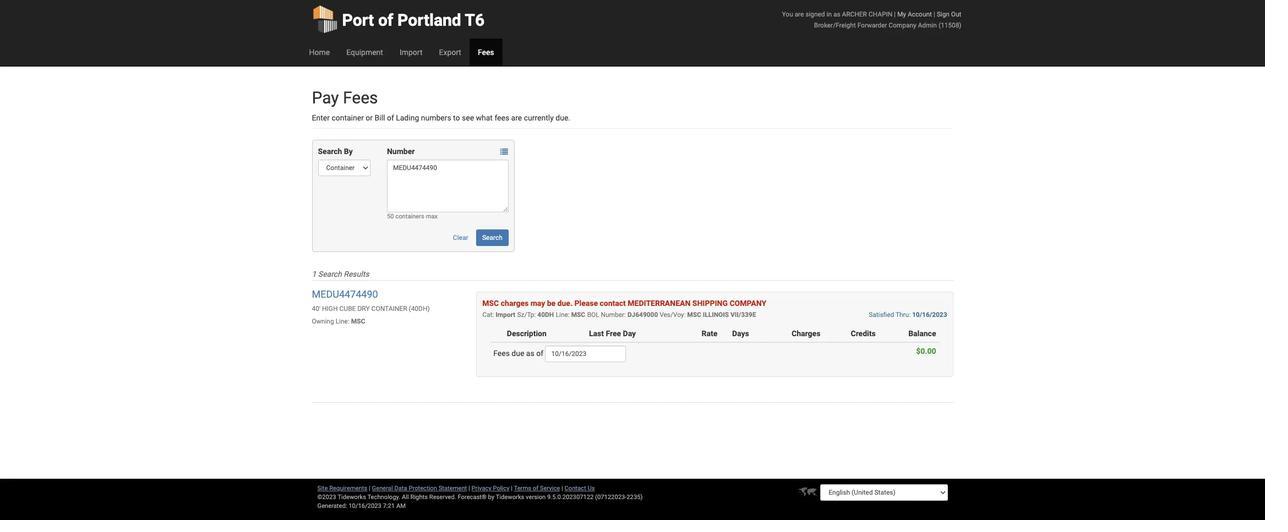 Task type: describe. For each thing, give the bounding box(es) containing it.
1 vertical spatial due.
[[558, 299, 573, 308]]

to
[[453, 113, 460, 122]]

chapin
[[869, 10, 893, 18]]

last
[[589, 329, 604, 338]]

| left "general" on the left bottom of page
[[369, 485, 371, 492]]

fees for fees
[[478, 48, 494, 57]]

import button
[[391, 39, 431, 66]]

account
[[908, 10, 932, 18]]

description
[[507, 329, 547, 338]]

numbers
[[421, 113, 451, 122]]

of inside site requirements | general data protection statement | privacy policy | terms of service | contact us ©2023 tideworks technology. all rights reserved. forecast® by tideworks version 9.5.0.202307122 (07122023-2235) generated: 10/16/2023 7:21 am
[[533, 485, 539, 492]]

medu4474490 link
[[312, 289, 378, 300]]

admin
[[918, 21, 937, 29]]

1 horizontal spatial import
[[496, 311, 515, 319]]

dj649000
[[628, 311, 658, 319]]

as inside you are signed in as archer chapin | my account | sign out broker/freight forwarder company admin (11508)
[[834, 10, 841, 18]]

fees due as of
[[494, 349, 545, 358]]

contact
[[565, 485, 586, 492]]

charges
[[501, 299, 529, 308]]

0 vertical spatial due.
[[556, 113, 571, 122]]

port
[[342, 10, 374, 30]]

msc down 'shipping'
[[687, 311, 702, 319]]

(07122023-
[[595, 494, 627, 501]]

cube
[[340, 305, 356, 313]]

are inside you are signed in as archer chapin | my account | sign out broker/freight forwarder company admin (11508)
[[795, 10, 804, 18]]

msc up cat:
[[483, 299, 499, 308]]

ves/voy:
[[660, 311, 686, 319]]

currently
[[524, 113, 554, 122]]

| left sign
[[934, 10, 936, 18]]

company
[[730, 299, 767, 308]]

sz/tp:
[[517, 311, 536, 319]]

equipment button
[[338, 39, 391, 66]]

port of portland t6
[[342, 10, 485, 30]]

export button
[[431, 39, 470, 66]]

50
[[387, 213, 394, 220]]

technology.
[[368, 494, 400, 501]]

cat:
[[483, 311, 494, 319]]

1 search results
[[312, 270, 369, 279]]

you
[[782, 10, 793, 18]]

forecast®
[[458, 494, 487, 501]]

clear
[[453, 234, 468, 242]]

results
[[344, 270, 369, 279]]

9.5.0.202307122
[[547, 494, 594, 501]]

charges
[[792, 329, 821, 338]]

contact
[[600, 299, 626, 308]]

search for search by
[[318, 147, 342, 156]]

general data protection statement link
[[372, 485, 467, 492]]

(11508)
[[939, 21, 962, 29]]

data
[[395, 485, 407, 492]]

Number text field
[[387, 160, 509, 213]]

owning
[[312, 318, 334, 325]]

bol
[[587, 311, 600, 319]]

credits
[[851, 329, 876, 338]]

40dh
[[538, 311, 554, 319]]

©2023 tideworks
[[317, 494, 366, 501]]

illinois
[[703, 311, 729, 319]]

by
[[344, 147, 353, 156]]

40'
[[312, 305, 321, 313]]

privacy policy link
[[472, 485, 510, 492]]

terms of service link
[[514, 485, 560, 492]]

container
[[332, 113, 364, 122]]

by
[[488, 494, 495, 501]]

lading
[[396, 113, 419, 122]]

site requirements | general data protection statement | privacy policy | terms of service | contact us ©2023 tideworks technology. all rights reserved. forecast® by tideworks version 9.5.0.202307122 (07122023-2235) generated: 10/16/2023 7:21 am
[[317, 485, 643, 510]]

mediterranean
[[628, 299, 691, 308]]

t6
[[465, 10, 485, 30]]

import inside popup button
[[400, 48, 423, 57]]

| up 9.5.0.202307122
[[562, 485, 563, 492]]

| up tideworks
[[511, 485, 513, 492]]

medu4474490
[[312, 289, 378, 300]]

in
[[827, 10, 832, 18]]

out
[[952, 10, 962, 18]]

of right due
[[536, 349, 544, 358]]

privacy
[[472, 485, 492, 492]]

terms
[[514, 485, 531, 492]]

satisfied thru: 10/16/2023
[[869, 311, 947, 319]]

fees for fees due as of
[[494, 349, 510, 358]]

home
[[309, 48, 330, 57]]

msc charges                                                                                 may be due. please contact mediterranean shipping company
[[483, 299, 767, 308]]

pay
[[312, 88, 339, 107]]

dry
[[358, 305, 370, 313]]

site requirements link
[[317, 485, 367, 492]]

rights
[[411, 494, 428, 501]]

service
[[540, 485, 560, 492]]

due
[[512, 349, 524, 358]]

tideworks
[[496, 494, 524, 501]]

port of portland t6 link
[[312, 0, 485, 39]]

number:
[[601, 311, 626, 319]]

10/16/2023 inside site requirements | general data protection statement | privacy policy | terms of service | contact us ©2023 tideworks technology. all rights reserved. forecast® by tideworks version 9.5.0.202307122 (07122023-2235) generated: 10/16/2023 7:21 am
[[349, 503, 382, 510]]



Task type: vqa. For each thing, say whether or not it's contained in the screenshot.
have
no



Task type: locate. For each thing, give the bounding box(es) containing it.
contact us link
[[565, 485, 595, 492]]

search right the "1"
[[318, 270, 342, 279]]

| up forecast®
[[469, 485, 470, 492]]

search
[[318, 147, 342, 156], [482, 234, 503, 242], [318, 270, 342, 279]]

number
[[387, 147, 415, 156]]

all
[[402, 494, 409, 501]]

search right clear 'button'
[[482, 234, 503, 242]]

import down port of portland t6
[[400, 48, 423, 57]]

1 vertical spatial fees
[[343, 88, 378, 107]]

import
[[400, 48, 423, 57], [496, 311, 515, 319]]

line: right 40dh at the left bottom of the page
[[556, 311, 570, 319]]

10/16/2023
[[912, 311, 947, 319], [349, 503, 382, 510]]

0 vertical spatial search
[[318, 147, 342, 156]]

sign out link
[[937, 10, 962, 18]]

2 vertical spatial fees
[[494, 349, 510, 358]]

day
[[623, 329, 636, 338]]

am
[[396, 503, 406, 510]]

7:21
[[383, 503, 395, 510]]

0 horizontal spatial import
[[400, 48, 423, 57]]

broker/freight
[[814, 21, 856, 29]]

None text field
[[545, 346, 626, 362]]

enter container or bill of lading numbers to see what fees are currently due.
[[312, 113, 571, 122]]

are right you
[[795, 10, 804, 18]]

msc inside medu4474490 40' high cube dry container (40dh) owning line: msc
[[351, 318, 365, 325]]

of right port
[[378, 10, 394, 30]]

2 vertical spatial search
[[318, 270, 342, 279]]

portland
[[398, 10, 461, 30]]

line:
[[556, 311, 570, 319], [336, 318, 350, 325]]

search by
[[318, 147, 353, 156]]

0 vertical spatial as
[[834, 10, 841, 18]]

thru:
[[896, 311, 911, 319]]

2235)
[[627, 494, 643, 501]]

line: inside medu4474490 40' high cube dry container (40dh) owning line: msc
[[336, 318, 350, 325]]

0 vertical spatial fees
[[478, 48, 494, 57]]

medu4474490 40' high cube dry container (40dh) owning line: msc
[[312, 289, 430, 325]]

company
[[889, 21, 917, 29]]

| left the my
[[894, 10, 896, 18]]

are right fees
[[511, 113, 522, 122]]

export
[[439, 48, 461, 57]]

signed
[[806, 10, 825, 18]]

0 vertical spatial 10/16/2023
[[912, 311, 947, 319]]

fees up or at the top left
[[343, 88, 378, 107]]

free
[[606, 329, 621, 338]]

1 horizontal spatial as
[[834, 10, 841, 18]]

of up version at the bottom of page
[[533, 485, 539, 492]]

of
[[378, 10, 394, 30], [387, 113, 394, 122], [536, 349, 544, 358], [533, 485, 539, 492]]

line: down cube
[[336, 318, 350, 325]]

due.
[[556, 113, 571, 122], [558, 299, 573, 308]]

container
[[371, 305, 407, 313]]

bill
[[375, 113, 385, 122]]

equipment
[[346, 48, 383, 57]]

1 vertical spatial 10/16/2023
[[349, 503, 382, 510]]

as right due
[[526, 349, 535, 358]]

1 vertical spatial search
[[482, 234, 503, 242]]

0 horizontal spatial as
[[526, 349, 535, 358]]

show list image
[[500, 148, 508, 156]]

may
[[531, 299, 545, 308]]

as
[[834, 10, 841, 18], [526, 349, 535, 358]]

1 horizontal spatial are
[[795, 10, 804, 18]]

1
[[312, 270, 316, 279]]

10/16/2023 down technology. at left
[[349, 503, 382, 510]]

forwarder
[[858, 21, 887, 29]]

1 vertical spatial import
[[496, 311, 515, 319]]

(40dh)
[[409, 305, 430, 313]]

search left by
[[318, 147, 342, 156]]

50 containers max
[[387, 213, 438, 220]]

max
[[426, 213, 438, 220]]

msc down the dry
[[351, 318, 365, 325]]

home button
[[301, 39, 338, 66]]

rate
[[702, 329, 718, 338]]

as right in
[[834, 10, 841, 18]]

1 vertical spatial are
[[511, 113, 522, 122]]

of right bill
[[387, 113, 394, 122]]

due. right currently
[[556, 113, 571, 122]]

10/16/2023 up balance
[[912, 311, 947, 319]]

fees inside dropdown button
[[478, 48, 494, 57]]

1 vertical spatial as
[[526, 349, 535, 358]]

of inside port of portland t6 link
[[378, 10, 394, 30]]

clear button
[[447, 230, 474, 246]]

msc down please
[[571, 311, 585, 319]]

fees left due
[[494, 349, 510, 358]]

fees
[[495, 113, 509, 122]]

reserved.
[[429, 494, 456, 501]]

vii/339e
[[731, 311, 756, 319]]

search button
[[476, 230, 509, 246]]

statement
[[439, 485, 467, 492]]

import down charges
[[496, 311, 515, 319]]

1 horizontal spatial 10/16/2023
[[912, 311, 947, 319]]

search inside button
[[482, 234, 503, 242]]

0 horizontal spatial 10/16/2023
[[349, 503, 382, 510]]

archer
[[842, 10, 867, 18]]

version
[[526, 494, 546, 501]]

0 horizontal spatial are
[[511, 113, 522, 122]]

are
[[795, 10, 804, 18], [511, 113, 522, 122]]

0 vertical spatial import
[[400, 48, 423, 57]]

site
[[317, 485, 328, 492]]

|
[[894, 10, 896, 18], [934, 10, 936, 18], [369, 485, 371, 492], [469, 485, 470, 492], [511, 485, 513, 492], [562, 485, 563, 492]]

due. right be
[[558, 299, 573, 308]]

protection
[[409, 485, 437, 492]]

0 horizontal spatial line:
[[336, 318, 350, 325]]

general
[[372, 485, 393, 492]]

my account link
[[898, 10, 932, 18]]

see
[[462, 113, 474, 122]]

fees button
[[470, 39, 503, 66]]

search for search
[[482, 234, 503, 242]]

or
[[366, 113, 373, 122]]

days
[[732, 329, 749, 338]]

what
[[476, 113, 493, 122]]

0 vertical spatial are
[[795, 10, 804, 18]]

requirements
[[329, 485, 367, 492]]

sign
[[937, 10, 950, 18]]

be
[[547, 299, 556, 308]]

fees down t6
[[478, 48, 494, 57]]

my
[[898, 10, 906, 18]]

shipping
[[693, 299, 728, 308]]

1 horizontal spatial line:
[[556, 311, 570, 319]]



